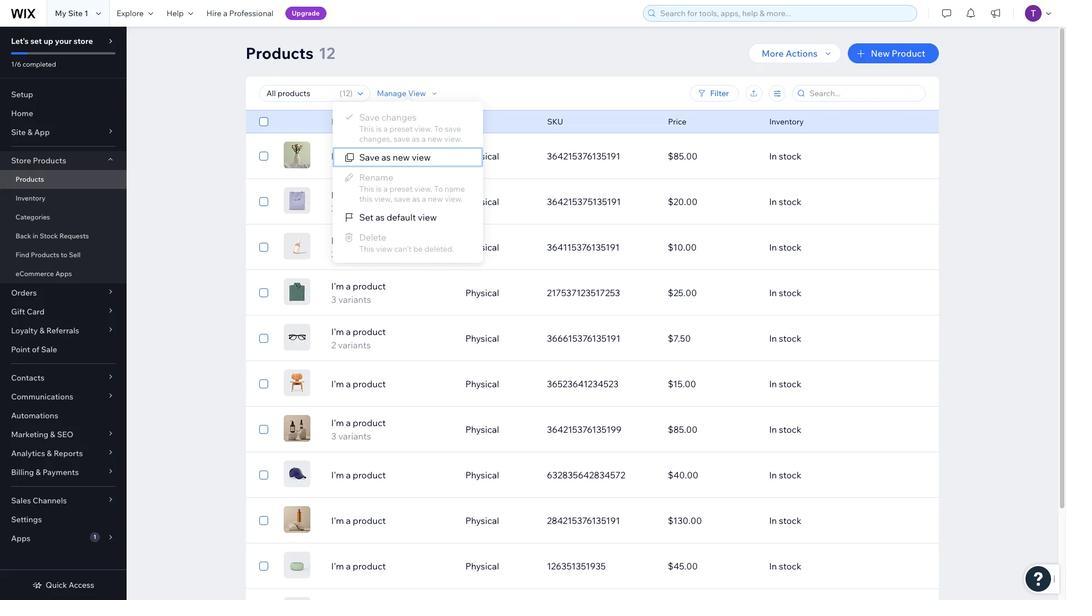 Task type: vqa. For each thing, say whether or not it's contained in the screenshot.
business
no



Task type: describe. For each thing, give the bounding box(es) containing it.
in for 284215376135191
[[770, 515, 778, 526]]

contacts
[[11, 373, 44, 383]]

settings
[[11, 515, 42, 525]]

in stock link for 632835642834572
[[763, 462, 884, 488]]

rename this is a preset view. to name this view, save as a new view.
[[360, 172, 465, 204]]

variants for 364215376135199
[[339, 431, 371, 442]]

of
[[32, 345, 39, 355]]

new
[[872, 48, 890, 59]]

in stock for 366615376135191
[[770, 333, 802, 344]]

variants for 364115376135191
[[338, 248, 371, 259]]

contacts button
[[0, 368, 127, 387]]

site & app
[[11, 127, 50, 137]]

6 i'm from the top
[[331, 378, 344, 390]]

10 i'm from the top
[[331, 561, 344, 572]]

Search for tools, apps, help & more... field
[[657, 6, 914, 21]]

12 for ( 12 )
[[342, 88, 350, 98]]

home link
[[0, 104, 127, 123]]

your
[[55, 36, 72, 46]]

billing & payments
[[11, 467, 79, 477]]

manage view
[[377, 88, 426, 98]]

store
[[11, 156, 31, 166]]

as down changes,
[[382, 152, 391, 163]]

my site 1
[[55, 8, 88, 18]]

this for delete
[[360, 244, 375, 254]]

products up unsaved view field
[[246, 43, 314, 63]]

$7.50 link
[[662, 325, 763, 352]]

1/6
[[11, 60, 21, 68]]

products inside dropdown button
[[33, 156, 66, 166]]

new for save changes
[[428, 134, 443, 144]]

i'm a product for 632835642834572
[[331, 470, 386, 481]]

save for save changes this is a preset view. to save changes, save as a new view.
[[360, 112, 380, 123]]

orders button
[[0, 283, 127, 302]]

i'm a product link for 632835642834572
[[325, 468, 459, 482]]

364215376135191
[[547, 151, 621, 162]]

stock for 364215376135199
[[780, 424, 802, 435]]

products 12
[[246, 43, 335, 63]]

delete this view can't be deleted.
[[360, 232, 455, 254]]

0 vertical spatial apps
[[55, 269, 72, 278]]

$40.00 link
[[662, 462, 763, 488]]

save left 'type'
[[445, 124, 461, 134]]

0 vertical spatial 1
[[84, 8, 88, 18]]

products down store
[[16, 175, 44, 183]]

gift card
[[11, 307, 45, 317]]

orders
[[11, 288, 37, 298]]

let's set up your store
[[11, 36, 93, 46]]

$40.00
[[668, 470, 699, 481]]

physical link for 36523641234523
[[459, 371, 541, 397]]

632835642834572
[[547, 470, 626, 481]]

2 for 364215375135191
[[331, 203, 336, 214]]

1 product from the top
[[353, 151, 386, 162]]

is inside save changes this is a preset view. to save changes, save as a new view.
[[376, 124, 382, 134]]

more actions
[[762, 48, 818, 59]]

back in stock requests link
[[0, 227, 127, 246]]

in for 632835642834572
[[770, 470, 778, 481]]

in for 36523641234523
[[770, 378, 778, 390]]

physical link for 217537123517253
[[459, 279, 541, 306]]

communications button
[[0, 387, 127, 406]]

$20.00 link
[[662, 188, 763, 215]]

& for marketing
[[50, 430, 55, 440]]

store
[[74, 36, 93, 46]]

categories link
[[0, 208, 127, 227]]

in stock link for 364215376135199
[[763, 416, 884, 443]]

point of sale
[[11, 345, 57, 355]]

126351351935 link
[[541, 553, 662, 580]]

( 12 )
[[340, 88, 353, 98]]

setup
[[11, 89, 33, 99]]

2 i'm from the top
[[331, 189, 344, 201]]

364215375135191 link
[[541, 188, 662, 215]]

channels
[[33, 496, 67, 506]]

analytics
[[11, 448, 45, 458]]

to
[[61, 251, 67, 259]]

price
[[668, 117, 687, 127]]

save as new view button
[[333, 147, 483, 167]]

$25.00
[[668, 287, 697, 298]]

9 i'm from the top
[[331, 515, 344, 526]]

default
[[387, 212, 416, 223]]

completed
[[23, 60, 56, 68]]

& for analytics
[[47, 448, 52, 458]]

point of sale link
[[0, 340, 127, 359]]

5 i'm from the top
[[331, 326, 344, 337]]

settings link
[[0, 510, 127, 529]]

physical for 126351351935
[[466, 561, 499, 572]]

view inside delete this view can't be deleted.
[[376, 244, 393, 254]]

$85.00 link for 364215376135191
[[662, 143, 763, 169]]

analytics & reports
[[11, 448, 83, 458]]

view. left name
[[415, 184, 433, 194]]

in stock link for 126351351935
[[763, 553, 884, 580]]

rename
[[360, 172, 394, 183]]

i'm a product for 364215376135191
[[331, 151, 386, 162]]

physical for 364215376135199
[[466, 424, 499, 435]]

ecommerce apps link
[[0, 264, 127, 283]]

sell
[[69, 251, 81, 259]]

payments
[[43, 467, 79, 477]]

in for 217537123517253
[[770, 287, 778, 298]]

gift card button
[[0, 302, 127, 321]]

this inside save changes this is a preset view. to save changes, save as a new view.
[[360, 124, 375, 134]]

& for site
[[27, 127, 33, 137]]

ecommerce apps
[[16, 269, 72, 278]]

10 product from the top
[[353, 561, 386, 572]]

menu containing save changes
[[333, 107, 483, 257]]

manage
[[377, 88, 406, 98]]

referrals
[[46, 326, 79, 336]]

in for 364215376135199
[[770, 424, 778, 435]]

& for loyalty
[[40, 326, 45, 336]]

save for save as new view
[[360, 152, 380, 163]]

126351351935
[[547, 561, 606, 572]]

stock for 364115376135191
[[780, 242, 802, 253]]

more
[[762, 48, 784, 59]]

in stock for 364215375135191
[[770, 196, 802, 207]]

$20.00
[[668, 196, 698, 207]]

$85.00 for 364215376135199
[[668, 424, 698, 435]]

i'm a product 2 variants for 366615376135191
[[331, 326, 386, 351]]

up
[[44, 36, 53, 46]]

in stock for 364215376135199
[[770, 424, 802, 435]]

in stock link for 366615376135191
[[763, 325, 884, 352]]

stock
[[40, 232, 58, 240]]

7 i'm from the top
[[331, 417, 344, 428]]

name
[[445, 184, 465, 194]]

filter
[[710, 88, 729, 98]]

217537123517253
[[547, 287, 621, 298]]

284215376135191
[[547, 515, 620, 526]]

physical for 36523641234523
[[466, 378, 499, 390]]

)
[[350, 88, 353, 98]]

gift
[[11, 307, 25, 317]]

setup link
[[0, 85, 127, 104]]

view
[[408, 88, 426, 98]]

12 for products 12
[[319, 43, 335, 63]]

stock for 366615376135191
[[780, 333, 802, 344]]

6 product from the top
[[353, 378, 386, 390]]

in stock for 126351351935
[[770, 561, 802, 572]]

is inside the rename this is a preset view. to name this view, save as a new view.
[[376, 184, 382, 194]]

366615376135191
[[547, 333, 621, 344]]

view. up set as default view button
[[445, 194, 463, 204]]

physical for 284215376135191
[[466, 515, 499, 526]]

7 product from the top
[[353, 417, 386, 428]]

reports
[[54, 448, 83, 458]]

physical for 632835642834572
[[466, 470, 499, 481]]

3 product from the top
[[353, 235, 386, 246]]

view. up save as new view button
[[445, 134, 463, 144]]

in
[[33, 232, 38, 240]]

in for 364215375135191
[[770, 196, 778, 207]]

physical link for 126351351935
[[459, 553, 541, 580]]

364215376135191 link
[[541, 143, 662, 169]]

quick access button
[[32, 580, 94, 590]]

2 for 366615376135191
[[331, 340, 336, 351]]

point
[[11, 345, 30, 355]]

automations link
[[0, 406, 127, 425]]

364215376135199 link
[[541, 416, 662, 443]]

364215375135191
[[547, 196, 621, 207]]

stock for 284215376135191
[[780, 515, 802, 526]]

to inside save changes this is a preset view. to save changes, save as a new view.
[[434, 124, 443, 134]]

3 i'm from the top
[[331, 235, 344, 246]]

$10.00 link
[[662, 234, 763, 261]]

view. down changes
[[415, 124, 433, 134]]

36523641234523
[[547, 378, 619, 390]]

stock for 364215376135191
[[780, 151, 802, 162]]

0 horizontal spatial apps
[[11, 533, 30, 543]]

& for billing
[[36, 467, 41, 477]]

save changes this is a preset view. to save changes, save as a new view.
[[360, 112, 463, 144]]

hire
[[207, 8, 222, 18]]

8 product from the top
[[353, 470, 386, 481]]

8 i'm from the top
[[331, 470, 344, 481]]

$7.50
[[668, 333, 691, 344]]



Task type: locate. For each thing, give the bounding box(es) containing it.
0 vertical spatial view
[[412, 152, 431, 163]]

2 vertical spatial i'm a product 2 variants
[[331, 326, 386, 351]]

2 product from the top
[[353, 189, 386, 201]]

Search... field
[[807, 86, 922, 101]]

1/6 completed
[[11, 60, 56, 68]]

1 horizontal spatial site
[[68, 8, 83, 18]]

5 in stock link from the top
[[763, 325, 884, 352]]

new inside save as new view button
[[393, 152, 410, 163]]

in stock for 364215376135191
[[770, 151, 802, 162]]

stock for 632835642834572
[[780, 470, 802, 481]]

in stock for 36523641234523
[[770, 378, 802, 390]]

access
[[69, 580, 94, 590]]

1 vertical spatial 1
[[93, 533, 96, 541]]

billing & payments button
[[0, 463, 127, 482]]

0 vertical spatial inventory
[[770, 117, 804, 127]]

help
[[167, 8, 184, 18]]

i'm a product 2 variants
[[331, 189, 386, 214], [331, 235, 386, 259], [331, 326, 386, 351]]

8 in stock from the top
[[770, 470, 802, 481]]

& inside dropdown button
[[36, 467, 41, 477]]

& left app
[[27, 127, 33, 137]]

8 stock from the top
[[780, 470, 802, 481]]

4 i'm from the top
[[331, 281, 344, 292]]

preset down rename
[[390, 184, 413, 194]]

i'm a product 2 variants for 364215375135191
[[331, 189, 386, 214]]

$130.00
[[668, 515, 702, 526]]

save up default
[[394, 194, 411, 204]]

site inside 'site & app' popup button
[[11, 127, 26, 137]]

0 horizontal spatial 1
[[84, 8, 88, 18]]

preset inside save changes this is a preset view. to save changes, save as a new view.
[[390, 124, 413, 134]]

be
[[414, 244, 423, 254]]

app
[[34, 127, 50, 137]]

1 physical link from the top
[[459, 143, 541, 169]]

physical link for 632835642834572
[[459, 462, 541, 488]]

physical link for 364115376135191
[[459, 234, 541, 261]]

$85.00 link for 364215376135199
[[662, 416, 763, 443]]

& inside dropdown button
[[40, 326, 45, 336]]

7 in stock link from the top
[[763, 416, 884, 443]]

set as default view
[[360, 212, 437, 223]]

& right loyalty
[[40, 326, 45, 336]]

364215376135199
[[547, 424, 622, 435]]

6 in stock from the top
[[770, 378, 802, 390]]

0 horizontal spatial site
[[11, 127, 26, 137]]

products link
[[0, 170, 127, 189]]

let's
[[11, 36, 29, 46]]

7 in from the top
[[770, 424, 778, 435]]

sidebar element
[[0, 27, 127, 600]]

is down rename
[[376, 184, 382, 194]]

1 in from the top
[[770, 151, 778, 162]]

2 save from the top
[[360, 152, 380, 163]]

3 in stock link from the top
[[763, 234, 884, 261]]

is
[[376, 124, 382, 134], [376, 184, 382, 194]]

1 vertical spatial inventory
[[16, 194, 46, 202]]

4 in stock from the top
[[770, 287, 802, 298]]

save
[[360, 112, 380, 123], [360, 152, 380, 163]]

as inside save changes this is a preset view. to save changes, save as a new view.
[[412, 134, 420, 144]]

view down delete
[[376, 244, 393, 254]]

4 in from the top
[[770, 287, 778, 298]]

& inside "popup button"
[[47, 448, 52, 458]]

in
[[770, 151, 778, 162], [770, 196, 778, 207], [770, 242, 778, 253], [770, 287, 778, 298], [770, 333, 778, 344], [770, 378, 778, 390], [770, 424, 778, 435], [770, 470, 778, 481], [770, 515, 778, 526], [770, 561, 778, 572]]

$85.00 link up $20.00 "link"
[[662, 143, 763, 169]]

save up save as new view button
[[394, 134, 410, 144]]

in stock link for 36523641234523
[[763, 371, 884, 397]]

1 i'm a product 2 variants from the top
[[331, 189, 386, 214]]

8 physical link from the top
[[459, 462, 541, 488]]

find products to sell link
[[0, 246, 127, 264]]

physical link for 284215376135191
[[459, 507, 541, 534]]

preset inside the rename this is a preset view. to name this view, save as a new view.
[[390, 184, 413, 194]]

physical link for 364215375135191
[[459, 188, 541, 215]]

my
[[55, 8, 66, 18]]

ecommerce
[[16, 269, 54, 278]]

physical for 364115376135191
[[466, 242, 499, 253]]

3 i'm a product from the top
[[331, 470, 386, 481]]

1 stock from the top
[[780, 151, 802, 162]]

i'm a product link
[[325, 149, 459, 163], [325, 377, 459, 391], [325, 468, 459, 482], [325, 514, 459, 527], [325, 560, 459, 573]]

menu
[[333, 107, 483, 257]]

1 vertical spatial $85.00 link
[[662, 416, 763, 443]]

1 vertical spatial site
[[11, 127, 26, 137]]

new left name
[[428, 194, 443, 204]]

hire a professional link
[[200, 0, 280, 27]]

save up changes,
[[360, 112, 380, 123]]

as right set
[[376, 212, 385, 223]]

this right name
[[360, 124, 375, 134]]

as up set as default view button
[[412, 194, 420, 204]]

save as new view
[[360, 152, 431, 163]]

1 horizontal spatial apps
[[55, 269, 72, 278]]

2 in stock from the top
[[770, 196, 802, 207]]

2 $85.00 from the top
[[668, 424, 698, 435]]

marketing & seo button
[[0, 425, 127, 444]]

a inside "link"
[[223, 8, 228, 18]]

9 in stock link from the top
[[763, 507, 884, 534]]

2 stock from the top
[[780, 196, 802, 207]]

set as default view button
[[333, 207, 483, 227]]

0 vertical spatial new
[[428, 134, 443, 144]]

is down changes
[[376, 124, 382, 134]]

site & app button
[[0, 123, 127, 142]]

0 vertical spatial i'm a product 2 variants
[[331, 189, 386, 214]]

type
[[466, 117, 483, 127]]

4 stock from the top
[[780, 287, 802, 298]]

9 product from the top
[[353, 515, 386, 526]]

i'm a product link for 126351351935
[[325, 560, 459, 573]]

3 2 from the top
[[331, 340, 336, 351]]

0 vertical spatial this
[[360, 124, 375, 134]]

1 down settings link
[[93, 533, 96, 541]]

save for rename
[[394, 194, 411, 204]]

new for rename
[[428, 194, 443, 204]]

1 this from the top
[[360, 124, 375, 134]]

this down rename
[[360, 184, 375, 194]]

2 i'm a product from the top
[[331, 378, 386, 390]]

& left 'seo'
[[50, 430, 55, 440]]

in stock for 217537123517253
[[770, 287, 802, 298]]

(
[[340, 88, 342, 98]]

back
[[16, 232, 31, 240]]

in stock
[[770, 151, 802, 162], [770, 196, 802, 207], [770, 242, 802, 253], [770, 287, 802, 298], [770, 333, 802, 344], [770, 378, 802, 390], [770, 424, 802, 435], [770, 470, 802, 481], [770, 515, 802, 526], [770, 561, 802, 572]]

1 vertical spatial this
[[360, 184, 375, 194]]

changes,
[[360, 134, 392, 144]]

new inside the rename this is a preset view. to name this view, save as a new view.
[[428, 194, 443, 204]]

as up save as new view button
[[412, 134, 420, 144]]

save inside save changes this is a preset view. to save changes, save as a new view.
[[360, 112, 380, 123]]

site down the home
[[11, 127, 26, 137]]

save for save changes
[[394, 134, 410, 144]]

delete
[[360, 232, 387, 243]]

1 horizontal spatial 12
[[342, 88, 350, 98]]

1
[[84, 8, 88, 18], [93, 533, 96, 541]]

0 vertical spatial save
[[360, 112, 380, 123]]

quick access
[[46, 580, 94, 590]]

5 product from the top
[[353, 326, 386, 337]]

12 up name
[[342, 88, 350, 98]]

4 i'm a product link from the top
[[325, 514, 459, 527]]

2 i'm a product link from the top
[[325, 377, 459, 391]]

5 i'm a product link from the top
[[325, 560, 459, 573]]

new inside save changes this is a preset view. to save changes, save as a new view.
[[428, 134, 443, 144]]

physical link for 364215376135199
[[459, 416, 541, 443]]

Unsaved view field
[[263, 86, 336, 101]]

variants for 364215375135191
[[338, 203, 371, 214]]

products
[[246, 43, 314, 63], [33, 156, 66, 166], [16, 175, 44, 183], [31, 251, 59, 259]]

1 vertical spatial $85.00
[[668, 424, 698, 435]]

i'm a product for 284215376135191
[[331, 515, 386, 526]]

to left name
[[434, 184, 443, 194]]

$15.00
[[668, 378, 697, 390]]

None checkbox
[[259, 286, 268, 300], [259, 332, 268, 345], [259, 560, 268, 573], [259, 286, 268, 300], [259, 332, 268, 345], [259, 560, 268, 573]]

0 vertical spatial is
[[376, 124, 382, 134]]

4 physical from the top
[[466, 287, 499, 298]]

in stock link for 217537123517253
[[763, 279, 884, 306]]

in stock for 284215376135191
[[770, 515, 802, 526]]

this
[[360, 194, 373, 204]]

back in stock requests
[[16, 232, 89, 240]]

1 vertical spatial 12
[[342, 88, 350, 98]]

can't
[[395, 244, 412, 254]]

i'm a product for 36523641234523
[[331, 378, 386, 390]]

10 stock from the top
[[780, 561, 802, 572]]

& right billing
[[36, 467, 41, 477]]

in stock link for 364115376135191
[[763, 234, 884, 261]]

9 in stock from the top
[[770, 515, 802, 526]]

1 right 'my'
[[84, 8, 88, 18]]

sales channels button
[[0, 491, 127, 510]]

in for 126351351935
[[770, 561, 778, 572]]

stock for 126351351935
[[780, 561, 802, 572]]

2 to from the top
[[434, 184, 443, 194]]

to inside the rename this is a preset view. to name this view, save as a new view.
[[434, 184, 443, 194]]

find
[[16, 251, 29, 259]]

i'm a product for 126351351935
[[331, 561, 386, 572]]

2 vertical spatial new
[[428, 194, 443, 204]]

marketing
[[11, 430, 48, 440]]

inventory inside sidebar "element"
[[16, 194, 46, 202]]

5 stock from the top
[[780, 333, 802, 344]]

3 physical link from the top
[[459, 234, 541, 261]]

sku
[[547, 117, 563, 127]]

in stock link for 364215375135191
[[763, 188, 884, 215]]

filter button
[[690, 85, 739, 102]]

1 vertical spatial new
[[393, 152, 410, 163]]

2 2 from the top
[[331, 248, 336, 259]]

1 horizontal spatial inventory
[[770, 117, 804, 127]]

1 in stock link from the top
[[763, 143, 884, 169]]

view down save changes this is a preset view. to save changes, save as a new view.
[[412, 152, 431, 163]]

1 vertical spatial save
[[360, 152, 380, 163]]

10 physical link from the top
[[459, 553, 541, 580]]

new down save changes this is a preset view. to save changes, save as a new view.
[[393, 152, 410, 163]]

professional
[[229, 8, 274, 18]]

1 save from the top
[[360, 112, 380, 123]]

inventory
[[770, 117, 804, 127], [16, 194, 46, 202]]

categories
[[16, 213, 50, 221]]

$85.00 for 364215376135191
[[668, 151, 698, 162]]

1 horizontal spatial 1
[[93, 533, 96, 541]]

1 $85.00 from the top
[[668, 151, 698, 162]]

2 $85.00 link from the top
[[662, 416, 763, 443]]

8 in stock link from the top
[[763, 462, 884, 488]]

physical link for 366615376135191
[[459, 325, 541, 352]]

None checkbox
[[259, 115, 268, 128], [259, 149, 268, 163], [259, 195, 268, 208], [259, 241, 268, 254], [259, 377, 268, 391], [259, 423, 268, 436], [259, 468, 268, 482], [259, 514, 268, 527], [259, 115, 268, 128], [259, 149, 268, 163], [259, 195, 268, 208], [259, 241, 268, 254], [259, 377, 268, 391], [259, 423, 268, 436], [259, 468, 268, 482], [259, 514, 268, 527]]

1 i'm a product from the top
[[331, 151, 386, 162]]

to left 'type'
[[434, 124, 443, 134]]

9 physical link from the top
[[459, 507, 541, 534]]

2 for 364115376135191
[[331, 248, 336, 259]]

&
[[27, 127, 33, 137], [40, 326, 45, 336], [50, 430, 55, 440], [47, 448, 52, 458], [36, 467, 41, 477]]

1 physical from the top
[[466, 151, 499, 162]]

2 preset from the top
[[390, 184, 413, 194]]

2 physical from the top
[[466, 196, 499, 207]]

0 vertical spatial $85.00 link
[[662, 143, 763, 169]]

1 vertical spatial apps
[[11, 533, 30, 543]]

save inside the rename this is a preset view. to name this view, save as a new view.
[[394, 194, 411, 204]]

12 down the upgrade button
[[319, 43, 335, 63]]

1 vertical spatial i'm a product 2 variants
[[331, 235, 386, 259]]

4 physical link from the top
[[459, 279, 541, 306]]

6 stock from the top
[[780, 378, 802, 390]]

i'm a product 3 variants
[[331, 281, 386, 305], [331, 417, 386, 442]]

5 physical from the top
[[466, 333, 499, 344]]

stock for 217537123517253
[[780, 287, 802, 298]]

1 vertical spatial to
[[434, 184, 443, 194]]

variants for 217537123517253
[[339, 294, 371, 305]]

new
[[428, 134, 443, 144], [393, 152, 410, 163], [428, 194, 443, 204]]

7 physical link from the top
[[459, 416, 541, 443]]

1 i'm from the top
[[331, 151, 344, 162]]

$85.00 down price on the right of the page
[[668, 151, 698, 162]]

i'm a product 3 variants for 364215376135199
[[331, 417, 386, 442]]

1 2 from the top
[[331, 203, 336, 214]]

apps down settings
[[11, 533, 30, 543]]

inventory link
[[0, 189, 127, 208]]

& left reports
[[47, 448, 52, 458]]

save inside button
[[360, 152, 380, 163]]

0 vertical spatial i'm a product 3 variants
[[331, 281, 386, 305]]

view for set as default view
[[418, 212, 437, 223]]

0 vertical spatial to
[[434, 124, 443, 134]]

in stock link for 284215376135191
[[763, 507, 884, 534]]

2 in from the top
[[770, 196, 778, 207]]

12
[[319, 43, 335, 63], [342, 88, 350, 98]]

1 i'm a product link from the top
[[325, 149, 459, 163]]

10 in stock link from the top
[[763, 553, 884, 580]]

1 i'm a product 3 variants from the top
[[331, 281, 386, 305]]

2 i'm a product 2 variants from the top
[[331, 235, 386, 259]]

i'm a product 3 variants for 217537123517253
[[331, 281, 386, 305]]

7 stock from the top
[[780, 424, 802, 435]]

stock for 36523641234523
[[780, 378, 802, 390]]

1 vertical spatial 3
[[331, 431, 337, 442]]

new up save as new view button
[[428, 134, 443, 144]]

9 stock from the top
[[780, 515, 802, 526]]

10 physical from the top
[[466, 561, 499, 572]]

6 in stock link from the top
[[763, 371, 884, 397]]

6 physical from the top
[[466, 378, 499, 390]]

0 vertical spatial 12
[[319, 43, 335, 63]]

2 vertical spatial 2
[[331, 340, 336, 351]]

view right default
[[418, 212, 437, 223]]

products up ecommerce apps
[[31, 251, 59, 259]]

stock for 364215375135191
[[780, 196, 802, 207]]

8 in from the top
[[770, 470, 778, 481]]

in for 364115376135191
[[770, 242, 778, 253]]

products up products link
[[33, 156, 66, 166]]

as inside the rename this is a preset view. to name this view, save as a new view.
[[412, 194, 420, 204]]

site
[[68, 8, 83, 18], [11, 127, 26, 137]]

physical for 364215375135191
[[466, 196, 499, 207]]

in for 364215376135191
[[770, 151, 778, 162]]

217537123517253 link
[[541, 279, 662, 306]]

this for rename
[[360, 184, 375, 194]]

in stock for 364115376135191
[[770, 242, 802, 253]]

2
[[331, 203, 336, 214], [331, 248, 336, 259], [331, 340, 336, 351]]

this down delete
[[360, 244, 375, 254]]

site right 'my'
[[68, 8, 83, 18]]

variants for 366615376135191
[[338, 340, 371, 351]]

9 in from the top
[[770, 515, 778, 526]]

1 vertical spatial is
[[376, 184, 382, 194]]

1 inside sidebar "element"
[[93, 533, 96, 541]]

1 is from the top
[[376, 124, 382, 134]]

2 this from the top
[[360, 184, 375, 194]]

2 vertical spatial view
[[376, 244, 393, 254]]

8 physical from the top
[[466, 470, 499, 481]]

366615376135191 link
[[541, 325, 662, 352]]

i'm a product link for 364215376135191
[[325, 149, 459, 163]]

364115376135191 link
[[541, 234, 662, 261]]

this inside the rename this is a preset view. to name this view, save as a new view.
[[360, 184, 375, 194]]

preset down changes
[[390, 124, 413, 134]]

7 physical from the top
[[466, 424, 499, 435]]

5 physical link from the top
[[459, 325, 541, 352]]

364115376135191
[[547, 242, 620, 253]]

in for 366615376135191
[[770, 333, 778, 344]]

5 in stock from the top
[[770, 333, 802, 344]]

explore
[[117, 8, 144, 18]]

1 preset from the top
[[390, 124, 413, 134]]

save down changes,
[[360, 152, 380, 163]]

seo
[[57, 430, 73, 440]]

1 to from the top
[[434, 124, 443, 134]]

2 vertical spatial this
[[360, 244, 375, 254]]

5 i'm a product from the top
[[331, 561, 386, 572]]

1 vertical spatial i'm a product 3 variants
[[331, 417, 386, 442]]

communications
[[11, 392, 73, 402]]

0 vertical spatial site
[[68, 8, 83, 18]]

3 for 217537123517253
[[331, 294, 337, 305]]

preset
[[390, 124, 413, 134], [390, 184, 413, 194]]

1 vertical spatial 2
[[331, 248, 336, 259]]

3 i'm a product link from the top
[[325, 468, 459, 482]]

apps down find products to sell link
[[55, 269, 72, 278]]

physical for 217537123517253
[[466, 287, 499, 298]]

i'm a product link for 284215376135191
[[325, 514, 459, 527]]

home
[[11, 108, 33, 118]]

6 in from the top
[[770, 378, 778, 390]]

a
[[223, 8, 228, 18], [384, 124, 388, 134], [422, 134, 426, 144], [346, 151, 351, 162], [384, 184, 388, 194], [346, 189, 351, 201], [422, 194, 426, 204], [346, 235, 351, 246], [346, 281, 351, 292], [346, 326, 351, 337], [346, 378, 351, 390], [346, 417, 351, 428], [346, 470, 351, 481], [346, 515, 351, 526], [346, 561, 351, 572]]

0 vertical spatial 2
[[331, 203, 336, 214]]

manage view button
[[377, 88, 439, 98]]

9 physical from the top
[[466, 515, 499, 526]]

1 vertical spatial preset
[[390, 184, 413, 194]]

save
[[445, 124, 461, 134], [394, 134, 410, 144], [394, 194, 411, 204]]

i'm a product 2 variants for 364115376135191
[[331, 235, 386, 259]]

2 i'm a product 3 variants from the top
[[331, 417, 386, 442]]

3 for 364215376135199
[[331, 431, 337, 442]]

name
[[331, 117, 353, 127]]

$85.00 up $40.00
[[668, 424, 698, 435]]

$85.00 link
[[662, 143, 763, 169], [662, 416, 763, 443]]

physical for 366615376135191
[[466, 333, 499, 344]]

3 in from the top
[[770, 242, 778, 253]]

stock
[[780, 151, 802, 162], [780, 196, 802, 207], [780, 242, 802, 253], [780, 287, 802, 298], [780, 333, 802, 344], [780, 378, 802, 390], [780, 424, 802, 435], [780, 470, 802, 481], [780, 515, 802, 526], [780, 561, 802, 572]]

632835642834572 link
[[541, 462, 662, 488]]

product
[[353, 151, 386, 162], [353, 189, 386, 201], [353, 235, 386, 246], [353, 281, 386, 292], [353, 326, 386, 337], [353, 378, 386, 390], [353, 417, 386, 428], [353, 470, 386, 481], [353, 515, 386, 526], [353, 561, 386, 572]]

0 vertical spatial $85.00
[[668, 151, 698, 162]]

new product button
[[848, 43, 939, 63]]

0 horizontal spatial 12
[[319, 43, 335, 63]]

i'm a product link for 36523641234523
[[325, 377, 459, 391]]

view for save as new view
[[412, 152, 431, 163]]

0 vertical spatial 3
[[331, 294, 337, 305]]

physical link for 364215376135191
[[459, 143, 541, 169]]

4 in stock link from the top
[[763, 279, 884, 306]]

$130.00 link
[[662, 507, 763, 534]]

help button
[[160, 0, 200, 27]]

4 i'm a product from the top
[[331, 515, 386, 526]]

1 vertical spatial view
[[418, 212, 437, 223]]

2 in stock link from the top
[[763, 188, 884, 215]]

in stock link for 364215376135191
[[763, 143, 884, 169]]

284215376135191 link
[[541, 507, 662, 534]]

0 vertical spatial preset
[[390, 124, 413, 134]]

0 horizontal spatial inventory
[[16, 194, 46, 202]]

10 in stock from the top
[[770, 561, 802, 572]]

in stock for 632835642834572
[[770, 470, 802, 481]]

physical for 364215376135191
[[466, 151, 499, 162]]

marketing & seo
[[11, 430, 73, 440]]

$85.00 link up $40.00 link at the bottom right
[[662, 416, 763, 443]]

$10.00
[[668, 242, 697, 253]]

4 product from the top
[[353, 281, 386, 292]]

2 3 from the top
[[331, 431, 337, 442]]

this inside delete this view can't be deleted.
[[360, 244, 375, 254]]



